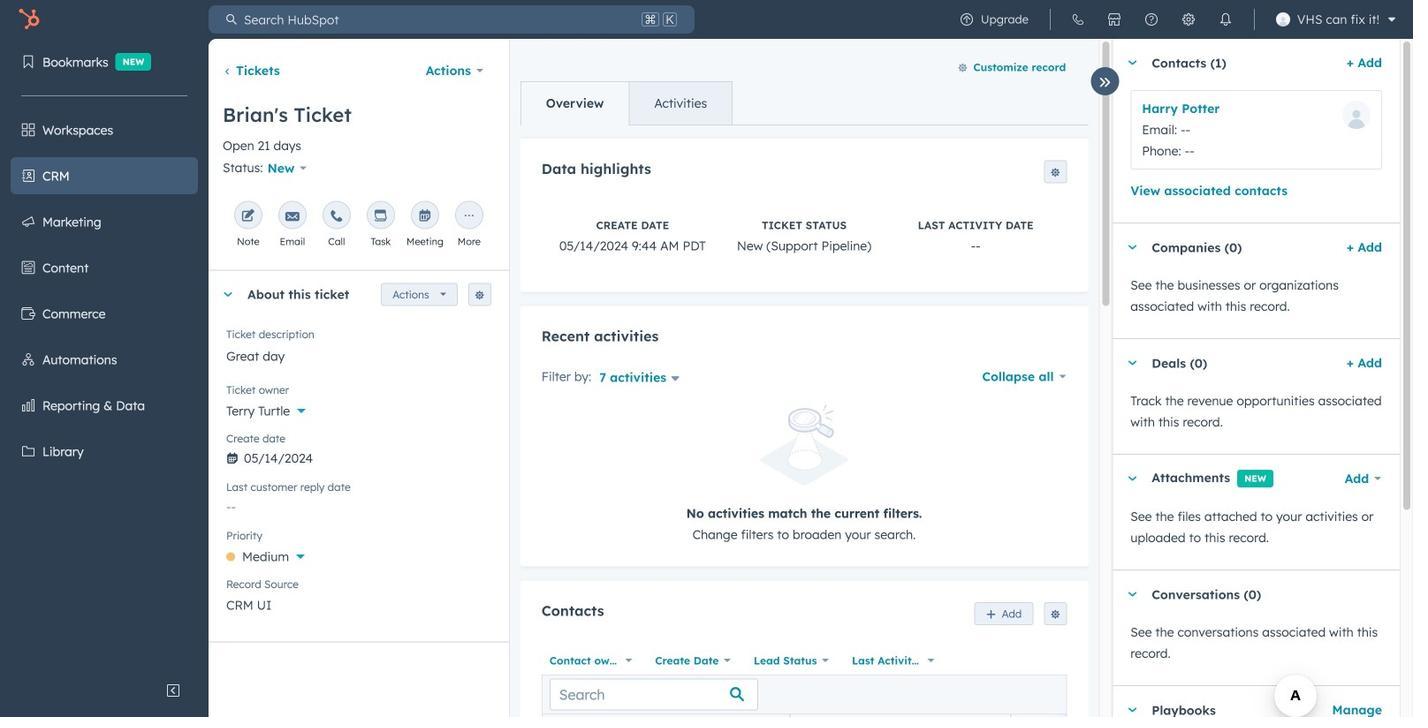 Task type: locate. For each thing, give the bounding box(es) containing it.
2 vertical spatial caret image
[[1127, 708, 1138, 713]]

MM/DD/YYYY text field
[[226, 442, 491, 471]]

create an email image
[[285, 210, 300, 224]]

navigation
[[520, 81, 733, 126]]

create a task image
[[374, 210, 388, 224]]

caret image
[[1127, 61, 1138, 65], [1127, 245, 1138, 250], [1127, 708, 1138, 713]]

2 caret image from the top
[[1127, 245, 1138, 250]]

caret image
[[223, 292, 233, 297], [1127, 361, 1138, 365], [1127, 477, 1138, 481], [1127, 593, 1138, 597]]

None text field
[[226, 338, 491, 373]]

Search search field
[[550, 679, 758, 711]]

notifications image
[[1219, 12, 1233, 27]]

terry turtle image
[[1276, 12, 1290, 27]]

schedule a meeting image
[[418, 210, 432, 224]]

menu
[[948, 0, 1403, 39], [0, 39, 209, 674]]

0 vertical spatial caret image
[[1127, 61, 1138, 65]]

3 caret image from the top
[[1127, 708, 1138, 713]]

alert
[[542, 405, 1067, 546]]

1 vertical spatial caret image
[[1127, 245, 1138, 250]]

manage card settings image
[[474, 291, 485, 301]]



Task type: vqa. For each thing, say whether or not it's contained in the screenshot.
the Last
no



Task type: describe. For each thing, give the bounding box(es) containing it.
0 horizontal spatial menu
[[0, 39, 209, 674]]

1 horizontal spatial menu
[[948, 0, 1403, 39]]

make a phone call image
[[330, 210, 344, 224]]

settings image
[[1182, 12, 1196, 27]]

Search HubSpot search field
[[237, 5, 638, 34]]

bookmarks primary navigation item image
[[21, 55, 35, 69]]

more activities, menu pop up image
[[462, 210, 476, 224]]

help image
[[1145, 12, 1159, 27]]

1 caret image from the top
[[1127, 61, 1138, 65]]

marketplaces image
[[1107, 12, 1122, 27]]

-- text field
[[226, 491, 491, 519]]

create a note image
[[241, 210, 255, 224]]



